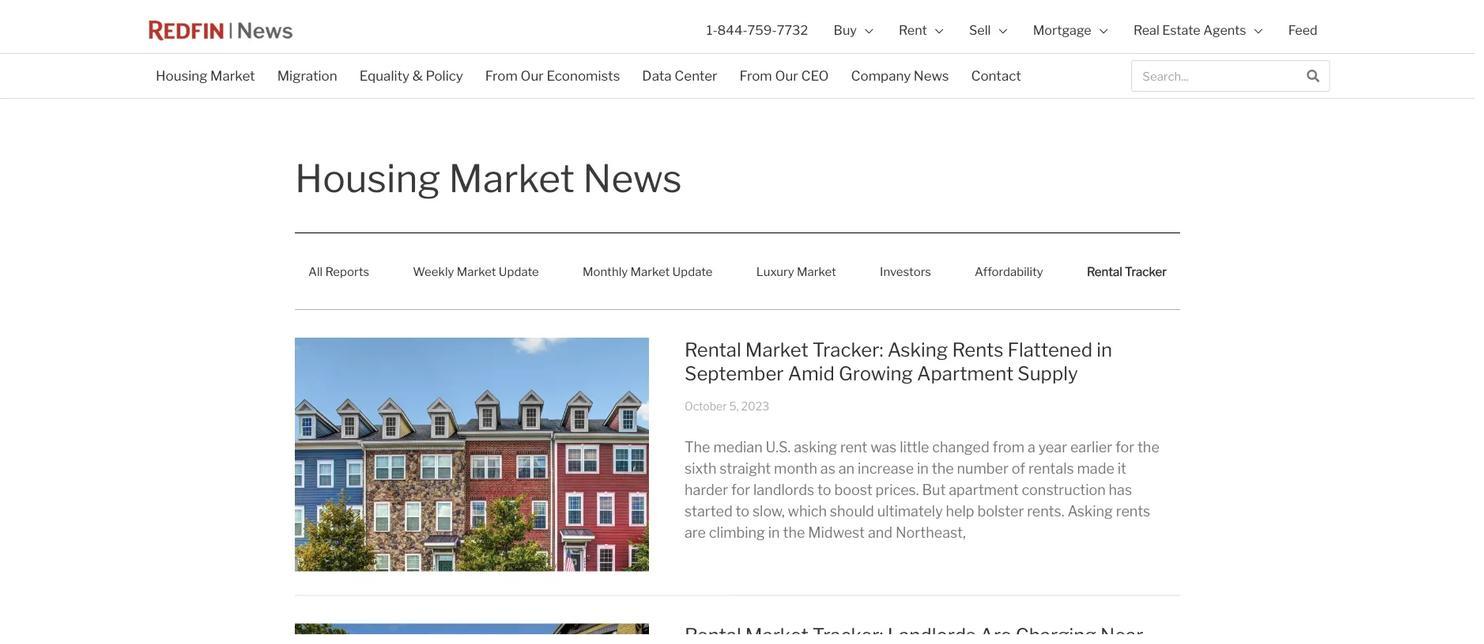 Task type: vqa. For each thing, say whether or not it's contained in the screenshot.
for to the bottom
yes



Task type: describe. For each thing, give the bounding box(es) containing it.
and
[[868, 524, 893, 541]]

growing
[[839, 362, 913, 385]]

but
[[922, 481, 946, 499]]

the
[[685, 439, 711, 456]]

in inside rental market tracker: asking rents flattened in september amid growing apartment supply
[[1097, 338, 1113, 361]]

1-844-759-7732 link
[[694, 0, 821, 61]]

help
[[946, 503, 975, 520]]

rents
[[1116, 503, 1151, 520]]

0 horizontal spatial to
[[736, 503, 750, 520]]

weekly
[[413, 264, 454, 278]]

little
[[900, 439, 930, 456]]

from for from our ceo
[[740, 68, 772, 84]]

are
[[685, 524, 706, 541]]

weekly market update
[[413, 264, 539, 278]]

investors link
[[867, 253, 945, 289]]

median
[[714, 439, 763, 456]]

housing market
[[156, 68, 255, 84]]

0 horizontal spatial for
[[732, 481, 751, 499]]

affordability
[[975, 264, 1044, 278]]

market for monthly market update
[[631, 264, 670, 278]]

straight
[[720, 460, 771, 477]]

northeast,
[[896, 524, 966, 541]]

search image
[[1307, 69, 1320, 82]]

data
[[642, 68, 672, 84]]

slow,
[[753, 503, 785, 520]]

company
[[851, 68, 911, 84]]

1 horizontal spatial news
[[914, 68, 949, 84]]

housing market link
[[145, 58, 266, 94]]

should
[[830, 503, 875, 520]]

policy
[[426, 68, 463, 84]]

5,
[[730, 399, 739, 413]]

rental tracker
[[1087, 264, 1167, 278]]

company news
[[851, 68, 949, 84]]

rental market tracker: asking rents flattened in september amid growing apartment supply
[[685, 338, 1113, 385]]

affordability link
[[962, 253, 1057, 289]]

an
[[839, 460, 855, 477]]

Search... search field
[[1132, 61, 1298, 91]]

supply
[[1018, 362, 1078, 385]]

investors
[[880, 264, 931, 278]]

september
[[685, 362, 784, 385]]

rental market tracker: asking rents flattened in september amid growing apartment supply link
[[685, 338, 1113, 385]]

economists
[[547, 68, 620, 84]]

boost
[[835, 481, 873, 499]]

market for housing market
[[210, 68, 255, 84]]

all
[[308, 264, 323, 278]]

flattened
[[1008, 338, 1093, 361]]

market for weekly market update
[[457, 264, 496, 278]]

rents.
[[1027, 503, 1065, 520]]

midwest
[[808, 524, 865, 541]]

estate
[[1163, 23, 1201, 38]]

1 vertical spatial news
[[583, 155, 682, 201]]

market for housing market news
[[449, 155, 575, 201]]

7732
[[777, 23, 808, 38]]

equality & policy link
[[348, 58, 474, 94]]

from
[[993, 439, 1025, 456]]

amid
[[788, 362, 835, 385]]

increase
[[858, 460, 914, 477]]

ultimately
[[878, 503, 943, 520]]

u.s.
[[766, 439, 791, 456]]

migration link
[[266, 58, 348, 94]]

real
[[1134, 23, 1160, 38]]

rentals
[[1029, 460, 1074, 477]]

which
[[788, 503, 827, 520]]

mortgage link
[[1020, 0, 1121, 61]]

rental for rental market tracker: asking rents flattened in september amid growing apartment supply
[[685, 338, 741, 361]]

mortgage
[[1033, 23, 1092, 38]]

construction
[[1022, 481, 1106, 499]]

monthly market update
[[583, 264, 713, 278]]

housing for housing market news
[[295, 155, 441, 201]]



Task type: locate. For each thing, give the bounding box(es) containing it.
0 horizontal spatial asking
[[888, 338, 948, 361]]

real estate agents
[[1134, 23, 1247, 38]]

1 vertical spatial to
[[736, 503, 750, 520]]

from inside "link"
[[485, 68, 518, 84]]

2 vertical spatial the
[[783, 524, 805, 541]]

1 vertical spatial housing
[[295, 155, 441, 201]]

2 horizontal spatial the
[[1138, 439, 1160, 456]]

1 horizontal spatial the
[[932, 460, 954, 477]]

&
[[413, 68, 423, 84]]

buy link
[[821, 0, 886, 61]]

tracker:
[[813, 338, 884, 361]]

0 vertical spatial housing
[[156, 68, 208, 84]]

to
[[818, 481, 832, 499], [736, 503, 750, 520]]

prices.
[[876, 481, 919, 499]]

from our economists
[[485, 68, 620, 84]]

october 5, 2023
[[685, 399, 770, 413]]

to down as
[[818, 481, 832, 499]]

rent
[[899, 23, 927, 38]]

1 horizontal spatial our
[[775, 68, 799, 84]]

1 update from the left
[[499, 264, 539, 278]]

from our ceo
[[740, 68, 829, 84]]

earlier
[[1071, 439, 1113, 456]]

ceo
[[801, 68, 829, 84]]

luxury market link
[[743, 253, 850, 289]]

0 vertical spatial in
[[1097, 338, 1113, 361]]

data center
[[642, 68, 718, 84]]

759-
[[748, 23, 777, 38]]

0 vertical spatial rental
[[1087, 264, 1123, 278]]

weekly market update link
[[400, 253, 553, 289]]

feed
[[1289, 23, 1318, 38]]

sell link
[[957, 0, 1020, 61]]

housing
[[156, 68, 208, 84], [295, 155, 441, 201]]

0 vertical spatial for
[[1116, 439, 1135, 456]]

our for economists
[[521, 68, 544, 84]]

sixth
[[685, 460, 717, 477]]

luxury
[[757, 264, 795, 278]]

asking inside rental market tracker: asking rents flattened in september amid growing apartment supply
[[888, 338, 948, 361]]

sell
[[969, 23, 991, 38]]

housing for housing market
[[156, 68, 208, 84]]

all reports
[[308, 264, 369, 278]]

market for luxury market
[[797, 264, 837, 278]]

asking inside the median u.s. asking rent was little changed from a year earlier for the sixth straight month as an increase in the number of rentals made it harder for landlords to boost prices. but apartment construction has started to slow, which should ultimately help bolster rents. asking rents are climbing in the midwest and northeast,
[[1068, 503, 1113, 520]]

update
[[499, 264, 539, 278], [673, 264, 713, 278]]

month
[[774, 460, 818, 477]]

2 from from the left
[[740, 68, 772, 84]]

1 horizontal spatial in
[[917, 460, 929, 477]]

rental inside rental market tracker: asking rents flattened in september amid growing apartment supply
[[685, 338, 741, 361]]

real estate agents link
[[1121, 0, 1276, 61]]

agents
[[1204, 23, 1247, 38]]

all reports link
[[295, 253, 383, 289]]

from for from our economists
[[485, 68, 518, 84]]

asking down construction at bottom right
[[1068, 503, 1113, 520]]

1 vertical spatial the
[[932, 460, 954, 477]]

None search field
[[1132, 60, 1330, 92]]

0 horizontal spatial rental
[[685, 338, 741, 361]]

tracker
[[1125, 264, 1167, 278]]

update for monthly market update
[[673, 264, 713, 278]]

from down 1-844-759-7732 link
[[740, 68, 772, 84]]

0 horizontal spatial our
[[521, 68, 544, 84]]

0 horizontal spatial housing
[[156, 68, 208, 84]]

rental up september
[[685, 338, 741, 361]]

landlords
[[754, 481, 815, 499]]

market inside rental market tracker: asking rents flattened in september amid growing apartment supply
[[746, 338, 809, 361]]

1 horizontal spatial update
[[673, 264, 713, 278]]

the
[[1138, 439, 1160, 456], [932, 460, 954, 477], [783, 524, 805, 541]]

0 horizontal spatial from
[[485, 68, 518, 84]]

1 vertical spatial in
[[917, 460, 929, 477]]

1 vertical spatial rental
[[685, 338, 741, 361]]

contact link
[[960, 58, 1033, 94]]

apartment
[[917, 362, 1014, 385]]

in down little
[[917, 460, 929, 477]]

our
[[521, 68, 544, 84], [775, 68, 799, 84]]

harder
[[685, 481, 728, 499]]

rent
[[841, 439, 868, 456]]

0 horizontal spatial update
[[499, 264, 539, 278]]

climbing
[[709, 524, 765, 541]]

housing market news
[[295, 155, 682, 201]]

0 horizontal spatial the
[[783, 524, 805, 541]]

the up but
[[932, 460, 954, 477]]

2 update from the left
[[673, 264, 713, 278]]

update for weekly market update
[[499, 264, 539, 278]]

our for ceo
[[775, 68, 799, 84]]

from right policy
[[485, 68, 518, 84]]

asking up growing
[[888, 338, 948, 361]]

1-844-759-7732
[[707, 23, 808, 38]]

1 horizontal spatial for
[[1116, 439, 1135, 456]]

our inside from our ceo link
[[775, 68, 799, 84]]

has
[[1109, 481, 1133, 499]]

1 horizontal spatial asking
[[1068, 503, 1113, 520]]

to up climbing
[[736, 503, 750, 520]]

was
[[871, 439, 897, 456]]

as
[[821, 460, 836, 477]]

1 horizontal spatial housing
[[295, 155, 441, 201]]

of
[[1012, 460, 1026, 477]]

redfin real estate news image
[[145, 14, 297, 47]]

the right "earlier" at the bottom of page
[[1138, 439, 1160, 456]]

844-
[[718, 23, 748, 38]]

rental
[[1087, 264, 1123, 278], [685, 338, 741, 361]]

0 vertical spatial news
[[914, 68, 949, 84]]

october
[[685, 399, 727, 413]]

number
[[957, 460, 1009, 477]]

apartment
[[949, 481, 1019, 499]]

0 vertical spatial the
[[1138, 439, 1160, 456]]

market for rental market tracker: asking rents flattened in september amid growing apartment supply
[[746, 338, 809, 361]]

our inside from our economists "link"
[[521, 68, 544, 84]]

1 our from the left
[[521, 68, 544, 84]]

0 horizontal spatial news
[[583, 155, 682, 201]]

reports
[[325, 264, 369, 278]]

from our economists link
[[474, 58, 631, 94]]

the down which
[[783, 524, 805, 541]]

equality
[[360, 68, 410, 84]]

in
[[1097, 338, 1113, 361], [917, 460, 929, 477], [768, 524, 780, 541]]

rental for rental tracker
[[1087, 264, 1123, 278]]

0 vertical spatial asking
[[888, 338, 948, 361]]

data center link
[[631, 58, 729, 94]]

1 horizontal spatial from
[[740, 68, 772, 84]]

center
[[675, 68, 718, 84]]

migration
[[277, 68, 337, 84]]

company news link
[[840, 58, 960, 94]]

monthly market update link
[[569, 253, 726, 289]]

1 from from the left
[[485, 68, 518, 84]]

our left economists
[[521, 68, 544, 84]]

in down slow,
[[768, 524, 780, 541]]

rental left "tracker"
[[1087, 264, 1123, 278]]

changed
[[933, 439, 990, 456]]

1 vertical spatial for
[[732, 481, 751, 499]]

rents
[[952, 338, 1004, 361]]

contact
[[971, 68, 1022, 84]]

from our ceo link
[[729, 58, 840, 94]]

the median u.s. asking rent was little changed from a year earlier for the sixth straight month as an increase in the number of rentals made it harder for landlords to boost prices. but apartment construction has started to slow, which should ultimately help bolster rents. asking rents are climbing in the midwest and northeast,
[[685, 439, 1160, 541]]

made
[[1077, 460, 1115, 477]]

0 vertical spatial to
[[818, 481, 832, 499]]

0 horizontal spatial in
[[768, 524, 780, 541]]

for up it at the bottom of page
[[1116, 439, 1135, 456]]

2 horizontal spatial in
[[1097, 338, 1113, 361]]

1 horizontal spatial to
[[818, 481, 832, 499]]

year
[[1039, 439, 1068, 456]]

for
[[1116, 439, 1135, 456], [732, 481, 751, 499]]

buy
[[834, 23, 857, 38]]

for down straight at bottom
[[732, 481, 751, 499]]

2 vertical spatial in
[[768, 524, 780, 541]]

1 vertical spatial asking
[[1068, 503, 1113, 520]]

1 horizontal spatial rental
[[1087, 264, 1123, 278]]

equality & policy
[[360, 68, 463, 84]]

our left ceo
[[775, 68, 799, 84]]

asking
[[794, 439, 838, 456]]

luxury market
[[757, 264, 837, 278]]

bolster
[[978, 503, 1024, 520]]

in right "flattened"
[[1097, 338, 1113, 361]]

2 our from the left
[[775, 68, 799, 84]]

1-
[[707, 23, 718, 38]]



